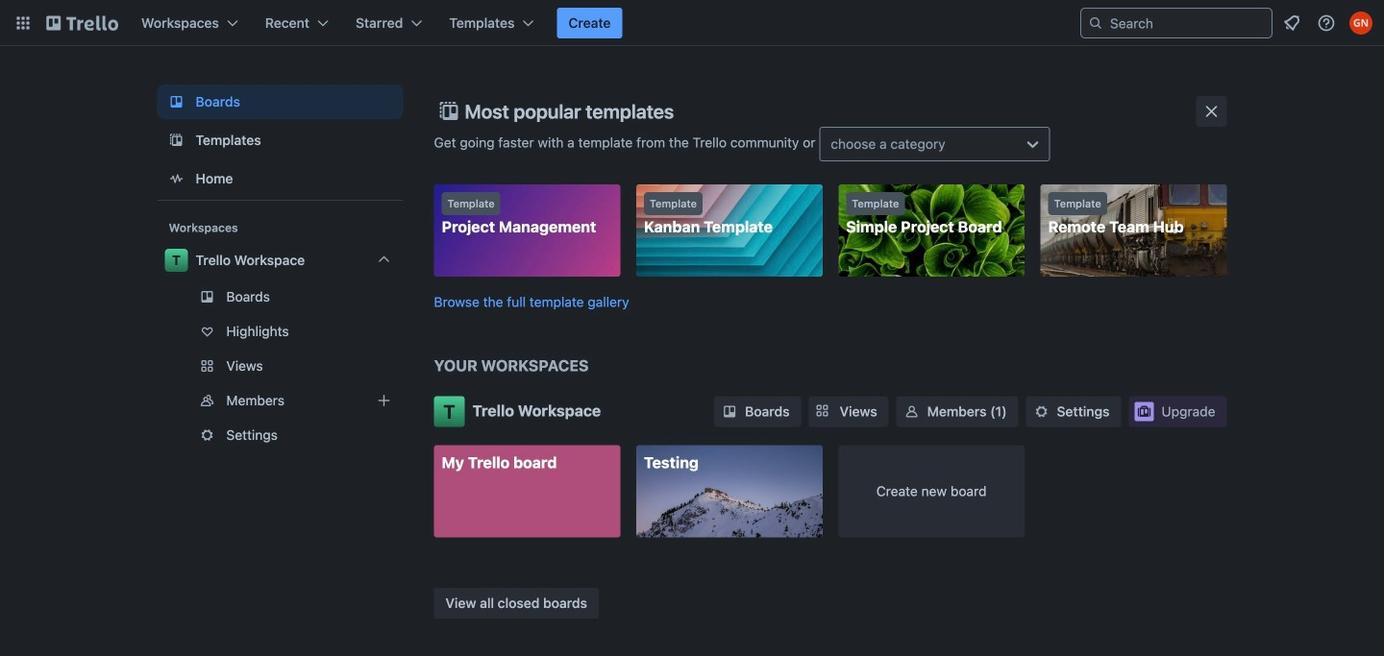 Task type: vqa. For each thing, say whether or not it's contained in the screenshot.
second Color: Green, Title: None image from the bottom of the page Add Reaction image
no



Task type: locate. For each thing, give the bounding box(es) containing it.
1 sm image from the left
[[720, 402, 740, 422]]

search image
[[1089, 15, 1104, 31]]

2 horizontal spatial sm image
[[1032, 402, 1052, 422]]

generic name (genericname34) image
[[1350, 12, 1373, 35]]

3 sm image from the left
[[1032, 402, 1052, 422]]

1 horizontal spatial sm image
[[903, 402, 922, 422]]

2 sm image from the left
[[903, 402, 922, 422]]

sm image
[[720, 402, 740, 422], [903, 402, 922, 422], [1032, 402, 1052, 422]]

Search field
[[1104, 10, 1272, 37]]

back to home image
[[46, 8, 118, 38]]

open information menu image
[[1318, 13, 1337, 33]]

0 horizontal spatial sm image
[[720, 402, 740, 422]]

0 notifications image
[[1281, 12, 1304, 35]]

board image
[[165, 90, 188, 113]]



Task type: describe. For each thing, give the bounding box(es) containing it.
home image
[[165, 167, 188, 190]]

template board image
[[165, 129, 188, 152]]

primary element
[[0, 0, 1385, 46]]

add image
[[373, 390, 396, 413]]



